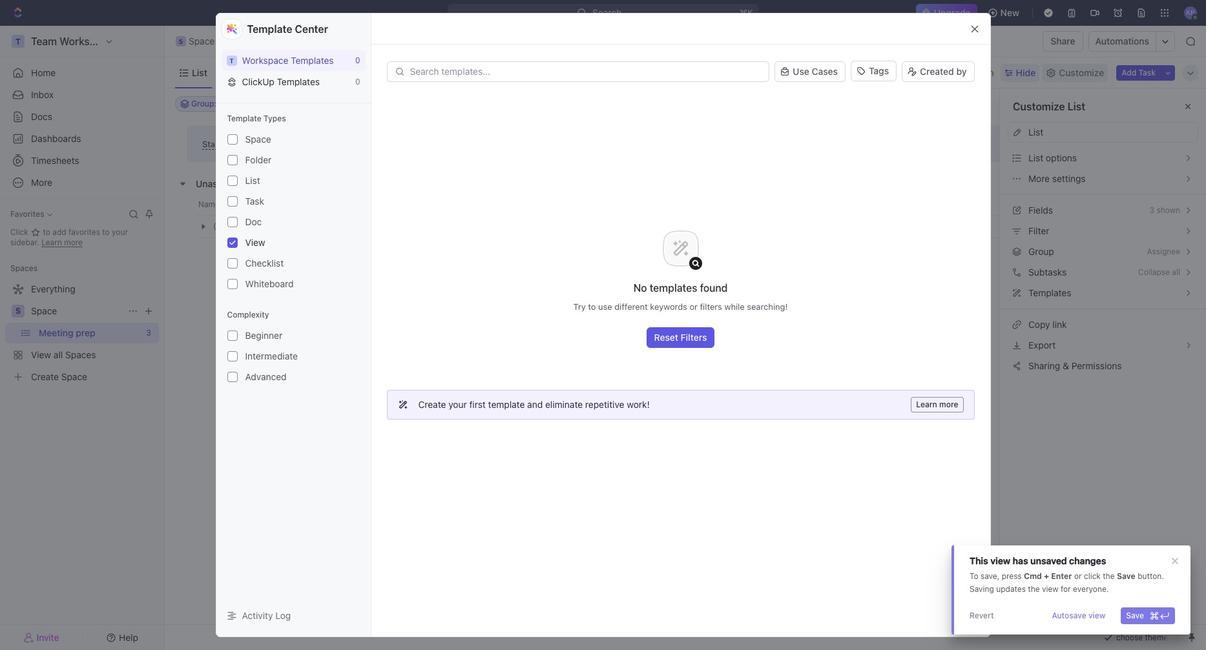 Task type: describe. For each thing, give the bounding box(es) containing it.
link
[[1053, 319, 1067, 330]]

create slide deck
[[232, 221, 305, 232]]

options
[[1046, 152, 1077, 163]]

created
[[920, 66, 954, 77]]

sharing & permissions
[[1029, 361, 1122, 372]]

Space checkbox
[[227, 134, 237, 145]]

2 horizontal spatial to
[[588, 302, 596, 312]]

csv
[[1181, 595, 1196, 604]]

add for add task "button" to the right
[[1122, 68, 1137, 77]]

List checkbox
[[227, 176, 237, 186]]

1 vertical spatial your
[[449, 400, 467, 411]]

tags
[[869, 65, 889, 76]]

autosave
[[1052, 611, 1087, 621]]

more settings
[[1029, 173, 1086, 184]]

timesheets link
[[5, 151, 159, 171]]

copy link
[[1029, 319, 1067, 330]]

home link
[[5, 63, 159, 83]]

/
[[220, 36, 223, 47]]

customize for customize
[[1059, 67, 1104, 78]]

your inside to add favorites to your sidebar.
[[112, 227, 128, 237]]

1 horizontal spatial learn more link
[[911, 398, 964, 413]]

permissions
[[1072, 361, 1122, 372]]

to add favorites to your sidebar.
[[10, 227, 128, 247]]

folder
[[245, 154, 272, 165]]

deck
[[284, 221, 305, 232]]

automations button
[[1089, 32, 1156, 51]]

add
[[53, 227, 66, 237]]

Checklist checkbox
[[227, 258, 237, 269]]

learn more for learn more link to the top
[[41, 238, 83, 247]]

docs link
[[5, 107, 159, 127]]

try to use different keywords or filters while searching!
[[574, 302, 788, 312]]

template
[[488, 400, 525, 411]]

updates
[[996, 585, 1026, 594]]

use cases button
[[775, 61, 846, 82]]

list down s space /
[[192, 67, 207, 78]]

cmd
[[1024, 572, 1042, 582]]

different
[[615, 302, 648, 312]]

save,
[[981, 572, 1000, 582]]

excel
[[1154, 595, 1172, 604]]

space, , element inside sidebar navigation
[[12, 305, 25, 318]]

Folder checkbox
[[227, 155, 237, 165]]

0 horizontal spatial or
[[276, 139, 284, 149]]

meeting prep link
[[226, 34, 302, 49]]

search...
[[593, 7, 629, 18]]

workspace
[[242, 55, 288, 66]]

or inside this view has unsaved changes to save, press cmd + enter or click the save button. saving updates the view for everyone.
[[1074, 572, 1082, 582]]

home
[[31, 67, 56, 78]]

activity log
[[242, 611, 291, 622]]

2 horizontal spatial space
[[245, 134, 271, 145]]

repetitive
[[585, 400, 625, 411]]

everyone.
[[1073, 585, 1109, 594]]

view for this
[[991, 556, 1011, 567]]

spaces
[[10, 264, 38, 273]]

create your first template and eliminate repetitive work!
[[418, 400, 650, 411]]

create
[[418, 400, 446, 411]]

sharing
[[1029, 361, 1061, 372]]

created by button
[[902, 61, 975, 82]]

enter
[[1051, 572, 1072, 582]]

list inside button
[[1029, 152, 1044, 163]]

from
[[224, 139, 242, 149]]

filters
[[700, 302, 722, 312]]

invite button
[[5, 629, 78, 647]]

customize for customize list
[[1013, 101, 1065, 112]]

while
[[725, 302, 745, 312]]

sidebar.
[[10, 238, 39, 247]]

templates
[[650, 282, 698, 294]]

space inside sidebar navigation
[[31, 306, 57, 317]]

this
[[970, 556, 988, 567]]

list right 'list' checkbox at the top
[[245, 175, 260, 186]]

favorites
[[69, 227, 100, 237]]

& for excel
[[1174, 595, 1179, 604]]

created by
[[920, 66, 967, 77]]

& for sharing
[[1063, 361, 1069, 372]]

unassigned
[[196, 178, 246, 189]]

save inside button
[[1126, 611, 1144, 621]]

tags button
[[851, 61, 897, 81]]

to
[[970, 572, 979, 582]]

share button
[[1043, 31, 1083, 52]]

types
[[264, 114, 286, 123]]

tags button
[[851, 61, 897, 83]]

unsaved
[[1031, 556, 1067, 567]]

list options button
[[1008, 148, 1199, 169]]

use cases
[[793, 66, 838, 77]]

activity
[[242, 611, 273, 622]]

search
[[964, 67, 994, 78]]

Search tasks... text field
[[1069, 94, 1199, 114]]

start from scratch link
[[202, 139, 273, 150]]

hide
[[1016, 67, 1036, 78]]

activity log button
[[221, 605, 365, 627]]

advanced
[[245, 372, 287, 383]]

save button
[[1121, 608, 1175, 625]]

eliminate
[[545, 400, 583, 411]]

docs
[[31, 111, 52, 122]]

excel & csv
[[1154, 595, 1196, 604]]

automations
[[1096, 36, 1150, 47]]

s space /
[[179, 36, 223, 47]]

and
[[527, 400, 543, 411]]

press
[[1002, 572, 1022, 582]]

reset filters
[[654, 332, 707, 343]]

view for autosave
[[1089, 611, 1106, 621]]

checklist
[[245, 258, 284, 269]]

Whiteboard checkbox
[[227, 279, 237, 289]]

list down customize button
[[1068, 101, 1086, 112]]

clickup
[[242, 76, 274, 87]]

team workspace, , element
[[226, 55, 237, 66]]

search button
[[948, 64, 998, 82]]

saving
[[970, 585, 994, 594]]

learn inside sidebar navigation
[[41, 238, 62, 247]]

more
[[1029, 173, 1050, 184]]

1 vertical spatial add task
[[232, 244, 270, 255]]



Task type: vqa. For each thing, say whether or not it's contained in the screenshot.
WORKSPACES
no



Task type: locate. For each thing, give the bounding box(es) containing it.
1 horizontal spatial s
[[179, 37, 183, 45]]

learn
[[41, 238, 62, 247], [916, 400, 937, 410]]

keywords
[[650, 302, 687, 312]]

found
[[700, 282, 728, 294]]

save inside this view has unsaved changes to save, press cmd + enter or click the save button. saving updates the view for everyone.
[[1117, 572, 1136, 582]]

workspace templates
[[242, 55, 334, 66]]

to right try
[[588, 302, 596, 312]]

0 vertical spatial s
[[179, 37, 183, 45]]

0 vertical spatial learn more
[[41, 238, 83, 247]]

0 vertical spatial template
[[247, 23, 292, 35]]

Search templates... text field
[[410, 67, 762, 77]]

templates down prep
[[291, 55, 334, 66]]

s inside s space /
[[179, 37, 183, 45]]

s for s
[[15, 306, 21, 316]]

more for learn more link to the top
[[64, 238, 83, 247]]

created by button
[[902, 61, 975, 82]]

0 horizontal spatial the
[[1028, 585, 1040, 594]]

more inside sidebar navigation
[[64, 238, 83, 247]]

1 horizontal spatial learn more
[[916, 400, 959, 410]]

template up meeting prep at the left top of the page
[[247, 23, 292, 35]]

1 horizontal spatial &
[[1174, 595, 1179, 604]]

customize inside customize button
[[1059, 67, 1104, 78]]

more settings button
[[1008, 169, 1199, 189]]

space left / on the left top
[[189, 36, 215, 47]]

0 horizontal spatial add task button
[[226, 242, 275, 258]]

0 vertical spatial learn more link
[[41, 238, 83, 247]]

1 vertical spatial 0
[[355, 77, 360, 87]]

the right the click
[[1103, 572, 1115, 582]]

1 vertical spatial learn more link
[[911, 398, 964, 413]]

0 vertical spatial templates
[[291, 55, 334, 66]]

view down "+"
[[1042, 585, 1059, 594]]

1 horizontal spatial add task
[[1122, 68, 1156, 77]]

0 vertical spatial space
[[189, 36, 215, 47]]

template types
[[227, 114, 286, 123]]

revert button
[[965, 608, 999, 625]]

to right favorites
[[102, 227, 110, 237]]

0 horizontal spatial s
[[15, 306, 21, 316]]

1 vertical spatial task
[[245, 196, 264, 207]]

template for template types
[[227, 114, 261, 123]]

0 vertical spatial task
[[1139, 68, 1156, 77]]

button.
[[1138, 572, 1164, 582]]

0 vertical spatial space, , element
[[176, 36, 186, 47]]

copy link button
[[1008, 315, 1199, 335]]

view down everyone.
[[1089, 611, 1106, 621]]

1 vertical spatial the
[[1028, 585, 1040, 594]]

Doc checkbox
[[227, 217, 237, 227]]

0 vertical spatial 0
[[355, 56, 360, 65]]

1 vertical spatial or
[[690, 302, 698, 312]]

s for s space /
[[179, 37, 183, 45]]

0 vertical spatial view
[[991, 556, 1011, 567]]

1 horizontal spatial to
[[102, 227, 110, 237]]

s down spaces
[[15, 306, 21, 316]]

templates for workspace templates
[[291, 55, 334, 66]]

1 0 from the top
[[355, 56, 360, 65]]

view
[[991, 556, 1011, 567], [1042, 585, 1059, 594], [1089, 611, 1106, 621]]

more for the right learn more link
[[940, 400, 959, 410]]

beginner
[[245, 330, 282, 341]]

revert
[[970, 611, 994, 621]]

your right favorites
[[112, 227, 128, 237]]

0 vertical spatial add task button
[[1117, 65, 1161, 80]]

has
[[1013, 556, 1028, 567]]

0 vertical spatial add task
[[1122, 68, 1156, 77]]

new
[[1001, 7, 1020, 18]]

add task button up checklist
[[226, 242, 275, 258]]

1 vertical spatial more
[[940, 400, 959, 410]]

or left the click
[[1074, 572, 1082, 582]]

2 vertical spatial task
[[251, 244, 270, 255]]

view up save,
[[991, 556, 1011, 567]]

save left button.
[[1117, 572, 1136, 582]]

invite user image
[[24, 632, 34, 644]]

0 horizontal spatial learn more
[[41, 238, 83, 247]]

list
[[192, 67, 207, 78], [1068, 101, 1086, 112], [1029, 152, 1044, 163], [245, 175, 260, 186]]

add down automations button
[[1122, 68, 1137, 77]]

1 horizontal spatial add
[[1122, 68, 1137, 77]]

1 horizontal spatial the
[[1103, 572, 1115, 582]]

task down 1
[[245, 196, 264, 207]]

templates down workspace templates
[[277, 76, 320, 87]]

space up folder
[[245, 134, 271, 145]]

add task
[[1122, 68, 1156, 77], [232, 244, 270, 255]]

customize
[[1059, 67, 1104, 78], [1013, 101, 1065, 112]]

0 vertical spatial the
[[1103, 572, 1115, 582]]

s left / on the left top
[[179, 37, 183, 45]]

1 vertical spatial save
[[1126, 611, 1144, 621]]

timesheets
[[31, 155, 79, 166]]

2 horizontal spatial or
[[1074, 572, 1082, 582]]

0 vertical spatial learn
[[41, 238, 62, 247]]

click
[[10, 227, 31, 237]]

space down spaces
[[31, 306, 57, 317]]

task up checklist
[[251, 244, 270, 255]]

add task button up the search tasks... text box
[[1117, 65, 1161, 80]]

log
[[275, 611, 291, 622]]

sharing & permissions button
[[1008, 356, 1199, 377]]

1 horizontal spatial more
[[940, 400, 959, 410]]

1 horizontal spatial add task button
[[1117, 65, 1161, 80]]

1 horizontal spatial space, , element
[[176, 36, 186, 47]]

inherit:
[[286, 139, 313, 149]]

1 vertical spatial customize
[[1013, 101, 1065, 112]]

template center
[[247, 23, 328, 35]]

Advanced checkbox
[[227, 372, 237, 383]]

by
[[957, 66, 967, 77]]

1 horizontal spatial space
[[189, 36, 215, 47]]

⌘k
[[739, 7, 753, 18]]

0 for clickup templates
[[355, 77, 360, 87]]

0 vertical spatial add
[[1122, 68, 1137, 77]]

work!
[[627, 400, 650, 411]]

0 for workspace templates
[[355, 56, 360, 65]]

or
[[276, 139, 284, 149], [690, 302, 698, 312], [1074, 572, 1082, 582]]

templates for clickup templates
[[277, 76, 320, 87]]

slide
[[261, 221, 281, 232]]

1 vertical spatial template
[[227, 114, 261, 123]]

your left first
[[449, 400, 467, 411]]

Intermediate checkbox
[[227, 352, 237, 362]]

0 vertical spatial save
[[1117, 572, 1136, 582]]

reset
[[654, 332, 678, 343]]

space, , element left / on the left top
[[176, 36, 186, 47]]

1 horizontal spatial your
[[449, 400, 467, 411]]

inbox
[[31, 89, 54, 100]]

0 vertical spatial more
[[64, 238, 83, 247]]

1 horizontal spatial or
[[690, 302, 698, 312]]

clickup templates
[[242, 76, 320, 87]]

1 vertical spatial space, , element
[[12, 305, 25, 318]]

0 horizontal spatial add task
[[232, 244, 270, 255]]

1 horizontal spatial learn
[[916, 400, 937, 410]]

or left filters
[[690, 302, 698, 312]]

& left csv
[[1174, 595, 1179, 604]]

Beginner checkbox
[[227, 331, 237, 341]]

& inside button
[[1063, 361, 1069, 372]]

&
[[1063, 361, 1069, 372], [1174, 595, 1179, 604]]

list options
[[1029, 152, 1077, 163]]

1 vertical spatial add task button
[[226, 242, 275, 258]]

no
[[634, 282, 647, 294]]

view inside button
[[1089, 611, 1106, 621]]

filters
[[681, 332, 707, 343]]

+
[[1044, 572, 1049, 582]]

view
[[245, 237, 265, 248]]

this view has unsaved changes to save, press cmd + enter or click the save button. saving updates the view for everyone.
[[970, 556, 1164, 594]]

the down cmd
[[1028, 585, 1040, 594]]

0 horizontal spatial your
[[112, 227, 128, 237]]

1 vertical spatial add
[[232, 244, 249, 255]]

0 vertical spatial your
[[112, 227, 128, 237]]

2 vertical spatial or
[[1074, 572, 1082, 582]]

2 vertical spatial space
[[31, 306, 57, 317]]

s inside navigation
[[15, 306, 21, 316]]

add up checklist checkbox
[[232, 244, 249, 255]]

or left inherit:
[[276, 139, 284, 149]]

board
[[231, 67, 257, 78]]

learn more for the right learn more link
[[916, 400, 959, 410]]

add for the bottom add task "button"
[[232, 244, 249, 255]]

intermediate
[[245, 351, 298, 362]]

1 vertical spatial learn more
[[916, 400, 959, 410]]

0 vertical spatial customize
[[1059, 67, 1104, 78]]

1 horizontal spatial view
[[1042, 585, 1059, 594]]

save down button.
[[1126, 611, 1144, 621]]

copy
[[1029, 319, 1050, 330]]

& right sharing
[[1063, 361, 1069, 372]]

whiteboard
[[245, 279, 294, 289]]

0 horizontal spatial to
[[43, 227, 50, 237]]

0 horizontal spatial view
[[991, 556, 1011, 567]]

space, , element
[[176, 36, 186, 47], [12, 305, 25, 318]]

autosave view button
[[1047, 608, 1111, 625]]

dashboards
[[31, 133, 81, 144]]

0
[[355, 56, 360, 65], [355, 77, 360, 87]]

task up the search tasks... text box
[[1139, 68, 1156, 77]]

learn more inside sidebar navigation
[[41, 238, 83, 247]]

first
[[469, 400, 486, 411]]

create
[[232, 221, 259, 232]]

1 vertical spatial s
[[15, 306, 21, 316]]

space
[[189, 36, 215, 47], [245, 134, 271, 145], [31, 306, 57, 317]]

list link
[[189, 64, 207, 82]]

settings
[[1052, 173, 1086, 184]]

1 vertical spatial space
[[245, 134, 271, 145]]

0 horizontal spatial space
[[31, 306, 57, 317]]

2 vertical spatial view
[[1089, 611, 1106, 621]]

add task up checklist
[[232, 244, 270, 255]]

customize list
[[1013, 101, 1086, 112]]

no templates found
[[634, 282, 728, 294]]

0 horizontal spatial learn more link
[[41, 238, 83, 247]]

1 vertical spatial &
[[1174, 595, 1179, 604]]

0 vertical spatial or
[[276, 139, 284, 149]]

click
[[1084, 572, 1101, 582]]

meeting
[[242, 36, 277, 47]]

customize down share button
[[1059, 67, 1104, 78]]

0 horizontal spatial space, , element
[[12, 305, 25, 318]]

2 horizontal spatial view
[[1089, 611, 1106, 621]]

try
[[574, 302, 586, 312]]

1 vertical spatial view
[[1042, 585, 1059, 594]]

task
[[1139, 68, 1156, 77], [245, 196, 264, 207], [251, 244, 270, 255]]

Task checkbox
[[227, 196, 237, 207]]

save
[[1117, 572, 1136, 582], [1126, 611, 1144, 621]]

learn more link
[[41, 238, 83, 247], [911, 398, 964, 413]]

space, , element down spaces
[[12, 305, 25, 318]]

share
[[1051, 36, 1076, 47]]

space link
[[31, 301, 123, 322]]

1 vertical spatial templates
[[277, 76, 320, 87]]

inbox link
[[5, 85, 159, 105]]

0 horizontal spatial learn
[[41, 238, 62, 247]]

cases
[[812, 66, 838, 77]]

2 0 from the top
[[355, 77, 360, 87]]

0 horizontal spatial add
[[232, 244, 249, 255]]

template up space option
[[227, 114, 261, 123]]

0 horizontal spatial &
[[1063, 361, 1069, 372]]

to left the add
[[43, 227, 50, 237]]

0 horizontal spatial more
[[64, 238, 83, 247]]

create slide deck link
[[229, 217, 821, 236]]

templates
[[291, 55, 334, 66], [277, 76, 320, 87]]

add task up the search tasks... text box
[[1122, 68, 1156, 77]]

0 vertical spatial &
[[1063, 361, 1069, 372]]

template for template center
[[247, 23, 292, 35]]

1 vertical spatial learn
[[916, 400, 937, 410]]

the
[[1103, 572, 1115, 582], [1028, 585, 1040, 594]]

upgrade link
[[916, 4, 977, 22]]

View checkbox
[[227, 238, 237, 248]]

doc
[[245, 216, 262, 227]]

list up more
[[1029, 152, 1044, 163]]

meeting prep
[[242, 36, 299, 47]]

sidebar navigation
[[0, 26, 165, 651]]

group
[[1029, 246, 1054, 257]]

customize down hide
[[1013, 101, 1065, 112]]



